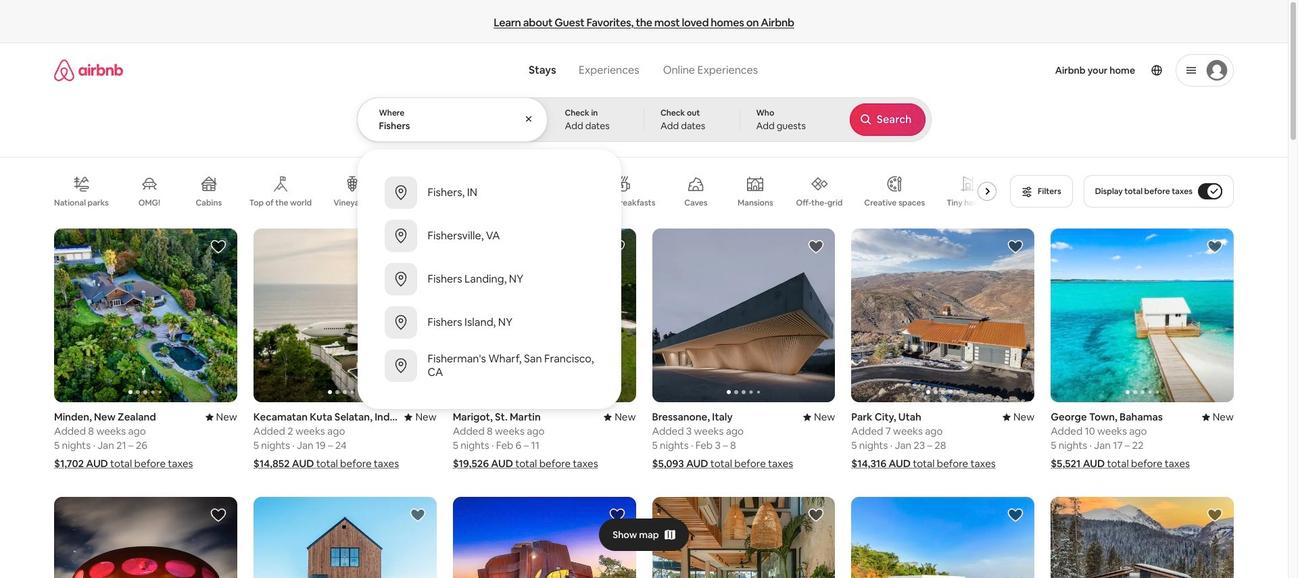 Task type: locate. For each thing, give the bounding box(es) containing it.
group
[[54, 165, 1002, 218], [54, 229, 237, 402], [253, 229, 437, 402], [453, 229, 636, 402], [652, 229, 835, 402], [851, 229, 1218, 402], [1051, 229, 1234, 402], [54, 497, 237, 578], [253, 497, 437, 578], [453, 497, 636, 578], [652, 497, 835, 578], [851, 497, 1035, 578], [1051, 497, 1234, 578]]

option
[[357, 171, 621, 214], [357, 214, 621, 258], [357, 258, 621, 301], [357, 301, 621, 344], [357, 344, 621, 387]]

2 horizontal spatial new place to stay image
[[1003, 411, 1035, 423]]

5 option from the top
[[357, 344, 621, 387]]

add to wishlist: driggs, idaho image
[[409, 507, 426, 524]]

tab panel
[[357, 97, 931, 409]]

add to wishlist: joshua tree, california image
[[210, 507, 226, 524]]

0 horizontal spatial new place to stay image
[[205, 411, 237, 423]]

add to wishlist: ransom canyon, texas image
[[609, 507, 625, 524]]

Search destinations search field
[[379, 120, 526, 132]]

new place to stay image for add to wishlist: george town, bahamas image
[[1202, 411, 1234, 423]]

1 horizontal spatial new place to stay image
[[405, 411, 437, 423]]

add to wishlist: george town, bahamas image
[[1207, 239, 1223, 255]]

1 new place to stay image from the left
[[803, 411, 835, 423]]

new place to stay image
[[205, 411, 237, 423], [405, 411, 437, 423], [1003, 411, 1035, 423]]

3 new place to stay image from the left
[[1003, 411, 1035, 423]]

1 horizontal spatial new place to stay image
[[803, 411, 835, 423]]

new place to stay image
[[803, 411, 835, 423], [604, 411, 636, 423], [1202, 411, 1234, 423]]

2 new place to stay image from the left
[[405, 411, 437, 423]]

1 new place to stay image from the left
[[205, 411, 237, 423]]

2 horizontal spatial new place to stay image
[[1202, 411, 1234, 423]]

4 option from the top
[[357, 301, 621, 344]]

2 new place to stay image from the left
[[604, 411, 636, 423]]

add to wishlist: black beauty, costa rica image
[[1008, 507, 1024, 524]]

None search field
[[357, 43, 931, 409]]

3 new place to stay image from the left
[[1202, 411, 1234, 423]]

0 horizontal spatial new place to stay image
[[604, 411, 636, 423]]

new place to stay image for add to wishlist: minden, new zealand icon
[[205, 411, 237, 423]]

add to wishlist: berawa, indonesia image
[[808, 507, 824, 524]]

add to wishlist: breckenridge, colorado image
[[1207, 507, 1223, 524]]

1 option from the top
[[357, 171, 621, 214]]



Task type: describe. For each thing, give the bounding box(es) containing it.
new place to stay image for the "add to wishlist: marigot, st. martin" image
[[604, 411, 636, 423]]

3 option from the top
[[357, 258, 621, 301]]

new place to stay image for add to wishlist: bressanone, italy image
[[803, 411, 835, 423]]

add to wishlist: bressanone, italy image
[[808, 239, 824, 255]]

profile element
[[779, 43, 1234, 97]]

search suggestions list box
[[357, 160, 621, 398]]

2 option from the top
[[357, 214, 621, 258]]

add to wishlist: park city, utah image
[[1008, 239, 1024, 255]]

add to wishlist: minden, new zealand image
[[210, 239, 226, 255]]

new place to stay image for add to wishlist: park city, utah icon
[[1003, 411, 1035, 423]]

new place to stay image for add to wishlist: kecamatan kuta selatan, indonesia icon
[[405, 411, 437, 423]]

add to wishlist: marigot, st. martin image
[[609, 239, 625, 255]]

add to wishlist: kecamatan kuta selatan, indonesia image
[[409, 239, 426, 255]]

what can we help you find? tab list
[[518, 55, 651, 85]]



Task type: vqa. For each thing, say whether or not it's contained in the screenshot.
mat corresponding to Bathroom floods A LOT. I tried moving the mat away from the drain. That did nothing. You had to squeegee the floor before you could dry yourself off. No place to hang towels either.
no



